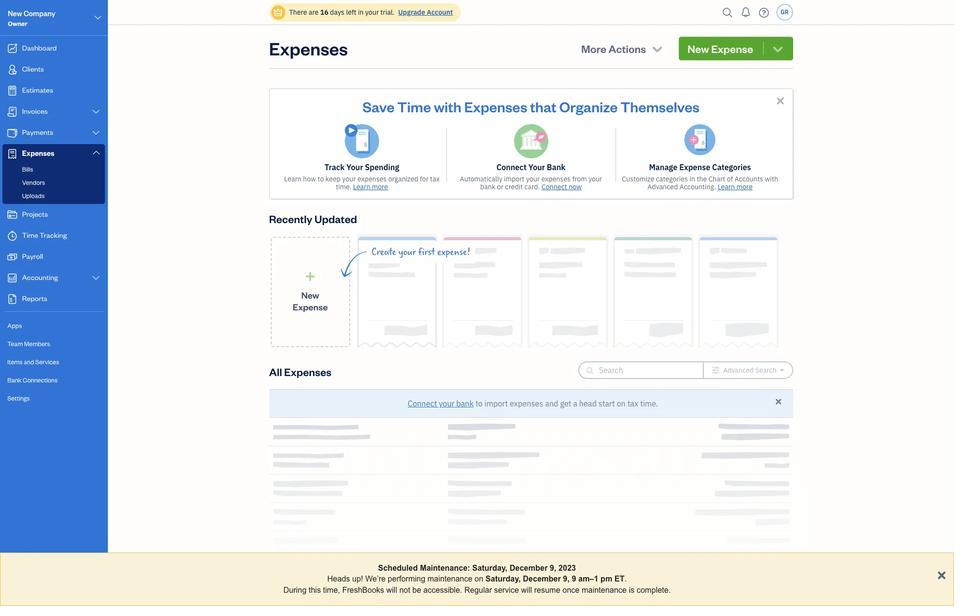 Task type: locate. For each thing, give the bounding box(es) containing it.
on up regular
[[475, 575, 484, 584]]

0 horizontal spatial chevrondown image
[[651, 42, 664, 55]]

expenses left from
[[542, 175, 571, 184]]

new expense down search "icon"
[[688, 42, 754, 55]]

on for start
[[617, 399, 626, 409]]

learn left how
[[284, 175, 302, 184]]

0 horizontal spatial more
[[372, 183, 388, 191]]

new expense inside new expense button
[[688, 42, 754, 55]]

0 horizontal spatial with
[[434, 97, 462, 116]]

saturday, up regular
[[472, 564, 508, 573]]

tax right "for"
[[430, 175, 440, 184]]

2 vertical spatial new
[[301, 289, 319, 301]]

for
[[420, 175, 429, 184]]

1 horizontal spatial new
[[301, 289, 319, 301]]

1 horizontal spatial to
[[476, 399, 483, 409]]

expenses link
[[2, 144, 105, 163]]

1 vertical spatial bank
[[456, 399, 474, 409]]

0 horizontal spatial bank
[[7, 376, 21, 384]]

1 vertical spatial expense
[[680, 162, 711, 172]]

1 vertical spatial in
[[690, 175, 695, 184]]

1 vertical spatial maintenance
[[582, 586, 627, 595]]

more
[[581, 42, 607, 55]]

tax right start
[[628, 399, 639, 409]]

chevron large down image for payments
[[92, 129, 101, 137]]

time,
[[323, 586, 340, 595]]

expenses inside learn how to keep your expenses organized for tax time.
[[358, 175, 387, 184]]

bills
[[22, 165, 33, 173]]

on inside scheduled maintenance: saturday, december 9, 2023 heads up! we're performing maintenance on saturday, december 9, 9 am–1 pm et . during this time, freshbooks will not be accessible. regular service will resume once maintenance is complete.
[[475, 575, 484, 584]]

actions
[[609, 42, 646, 55]]

maintenance down pm
[[582, 586, 627, 595]]

1 horizontal spatial connect
[[497, 162, 527, 172]]

2 your from the left
[[529, 162, 545, 172]]

0 horizontal spatial tax
[[430, 175, 440, 184]]

1 horizontal spatial and
[[545, 399, 558, 409]]

and inside main element
[[24, 358, 34, 366]]

1 will from the left
[[386, 586, 397, 595]]

your for connect
[[529, 162, 545, 172]]

in left the
[[690, 175, 695, 184]]

accounts
[[735, 175, 764, 184]]

spending
[[365, 162, 399, 172]]

the
[[697, 175, 707, 184]]

expense down search "icon"
[[711, 42, 754, 55]]

expenses for and
[[510, 399, 543, 409]]

your up learn how to keep your expenses organized for tax time.
[[347, 162, 363, 172]]

1 horizontal spatial maintenance
[[582, 586, 627, 595]]

close image
[[775, 95, 786, 106], [774, 397, 783, 407]]

more down spending
[[372, 183, 388, 191]]

new expense down plus icon
[[293, 289, 328, 312]]

0 horizontal spatial time
[[22, 231, 38, 240]]

1 vertical spatial on
[[475, 575, 484, 584]]

1 horizontal spatial new expense
[[688, 42, 754, 55]]

learn more down categories
[[718, 183, 753, 191]]

2 will from the left
[[521, 586, 532, 595]]

0 horizontal spatial bank
[[456, 399, 474, 409]]

0 vertical spatial 9,
[[550, 564, 557, 573]]

expenses left get
[[510, 399, 543, 409]]

this
[[309, 586, 321, 595]]

1 horizontal spatial learn
[[353, 183, 370, 191]]

up!
[[352, 575, 363, 584]]

expenses for organized
[[358, 175, 387, 184]]

organized
[[388, 175, 418, 184]]

2 learn more from the left
[[718, 183, 753, 191]]

performing
[[388, 575, 425, 584]]

your inside learn how to keep your expenses organized for tax time.
[[342, 175, 356, 184]]

0 horizontal spatial your
[[347, 162, 363, 172]]

0 horizontal spatial learn
[[284, 175, 302, 184]]

1 vertical spatial 9,
[[563, 575, 570, 584]]

crown image
[[273, 7, 283, 17]]

chevron large down image inside the invoices link
[[92, 108, 101, 116]]

service
[[494, 586, 519, 595]]

chart image
[[6, 273, 18, 283]]

bank connections
[[7, 376, 58, 384]]

report image
[[6, 294, 18, 304]]

1 horizontal spatial expense
[[680, 162, 711, 172]]

payments
[[22, 128, 53, 137]]

reports
[[22, 294, 47, 303]]

your
[[347, 162, 363, 172], [529, 162, 545, 172]]

and left get
[[545, 399, 558, 409]]

expense up the
[[680, 162, 711, 172]]

2 horizontal spatial expense
[[711, 42, 754, 55]]

1 vertical spatial bank
[[7, 376, 21, 384]]

0 horizontal spatial new expense
[[293, 289, 328, 312]]

expenses down spending
[[358, 175, 387, 184]]

chevrondown image inside more actions dropdown button
[[651, 42, 664, 55]]

1 chevrondown image from the left
[[651, 42, 664, 55]]

0 horizontal spatial to
[[318, 175, 324, 184]]

0 vertical spatial bank
[[480, 183, 496, 191]]

new expense link
[[271, 237, 350, 347]]

0 horizontal spatial will
[[386, 586, 397, 595]]

0 vertical spatial and
[[24, 358, 34, 366]]

1 horizontal spatial time
[[398, 97, 431, 116]]

will right service
[[521, 586, 532, 595]]

× dialog
[[0, 553, 954, 607]]

bank
[[480, 183, 496, 191], [456, 399, 474, 409]]

card.
[[525, 183, 540, 191]]

1 more from the left
[[372, 183, 388, 191]]

expense for manage expense categories image
[[680, 162, 711, 172]]

0 vertical spatial maintenance
[[428, 575, 473, 584]]

upgrade
[[398, 8, 425, 17]]

0 vertical spatial with
[[434, 97, 462, 116]]

more actions
[[581, 42, 646, 55]]

chevrondown image for new expense
[[771, 42, 785, 55]]

chevrondown image down gr dropdown button
[[771, 42, 785, 55]]

0 vertical spatial bank
[[547, 162, 566, 172]]

there
[[289, 8, 307, 17]]

Search text field
[[599, 363, 687, 378]]

9, left 2023
[[550, 564, 557, 573]]

start
[[599, 399, 615, 409]]

to right connect your bank button
[[476, 399, 483, 409]]

0 vertical spatial import
[[504, 175, 525, 184]]

projects link
[[2, 205, 105, 225]]

0 horizontal spatial learn more
[[353, 183, 388, 191]]

maintenance down maintenance:
[[428, 575, 473, 584]]

apps
[[7, 322, 22, 330]]

1 vertical spatial time
[[22, 231, 38, 240]]

1 horizontal spatial more
[[737, 183, 753, 191]]

during
[[283, 586, 307, 595]]

0 horizontal spatial time.
[[336, 183, 352, 191]]

0 vertical spatial tax
[[430, 175, 440, 184]]

categories
[[656, 175, 688, 184]]

plus image
[[305, 272, 316, 281]]

of
[[727, 175, 733, 184]]

items
[[7, 358, 23, 366]]

categories
[[712, 162, 751, 172]]

0 horizontal spatial expense
[[293, 301, 328, 312]]

complete.
[[637, 586, 671, 595]]

expense image
[[6, 149, 18, 159]]

saturday, up service
[[486, 575, 521, 584]]

time tracking link
[[2, 226, 105, 246]]

get
[[560, 399, 572, 409]]

expense down plus icon
[[293, 301, 328, 312]]

learn down track your spending
[[353, 183, 370, 191]]

0 horizontal spatial 9,
[[550, 564, 557, 573]]

manage expense categories image
[[685, 124, 716, 156]]

will
[[386, 586, 397, 595], [521, 586, 532, 595]]

1 horizontal spatial tax
[[628, 399, 639, 409]]

new company owner
[[8, 9, 55, 27]]

0 vertical spatial in
[[358, 8, 364, 17]]

1 horizontal spatial chevrondown image
[[771, 42, 785, 55]]

1 vertical spatial with
[[765, 175, 778, 184]]

upgrade account link
[[396, 8, 453, 17]]

and right items
[[24, 358, 34, 366]]

time right save
[[398, 97, 431, 116]]

expense for plus icon
[[293, 301, 328, 312]]

2 more from the left
[[737, 183, 753, 191]]

0 horizontal spatial on
[[475, 575, 484, 584]]

connect your bank
[[497, 162, 566, 172]]

expenses right the all
[[284, 365, 332, 379]]

learn
[[284, 175, 302, 184], [353, 183, 370, 191], [718, 183, 735, 191]]

1 vertical spatial new expense
[[293, 289, 328, 312]]

learn more down track your spending
[[353, 183, 388, 191]]

et
[[615, 575, 625, 584]]

in right the left at left
[[358, 8, 364, 17]]

create
[[372, 247, 396, 258]]

and
[[24, 358, 34, 366], [545, 399, 558, 409]]

0 vertical spatial on
[[617, 399, 626, 409]]

is
[[629, 586, 635, 595]]

0 vertical spatial to
[[318, 175, 324, 184]]

1 your from the left
[[347, 162, 363, 172]]

track your spending image
[[345, 124, 379, 159]]

chevron large down image inside expenses 'link'
[[92, 149, 101, 157]]

connect for connect your bank
[[497, 162, 527, 172]]

learn down categories
[[718, 183, 735, 191]]

be
[[413, 586, 421, 595]]

manage expense categories
[[649, 162, 751, 172]]

expenses
[[358, 175, 387, 184], [542, 175, 571, 184], [510, 399, 543, 409]]

maintenance
[[428, 575, 473, 584], [582, 586, 627, 595]]

there are 16 days left in your trial. upgrade account
[[289, 8, 453, 17]]

0 horizontal spatial in
[[358, 8, 364, 17]]

bank inside main element
[[7, 376, 21, 384]]

track your spending
[[325, 162, 399, 172]]

1 horizontal spatial on
[[617, 399, 626, 409]]

clients
[[22, 64, 44, 74]]

expense
[[711, 42, 754, 55], [680, 162, 711, 172], [293, 301, 328, 312]]

more for spending
[[372, 183, 388, 191]]

chevrondown image
[[651, 42, 664, 55], [771, 42, 785, 55]]

2 vertical spatial connect
[[408, 399, 437, 409]]

expenses
[[269, 37, 348, 60], [464, 97, 527, 116], [22, 149, 54, 158], [284, 365, 332, 379]]

1 vertical spatial and
[[545, 399, 558, 409]]

1 horizontal spatial time.
[[640, 399, 658, 409]]

trial.
[[381, 8, 395, 17]]

credit
[[505, 183, 523, 191]]

timer image
[[6, 231, 18, 241]]

to right how
[[318, 175, 324, 184]]

learn more for spending
[[353, 183, 388, 191]]

bank up connect now
[[547, 162, 566, 172]]

on right start
[[617, 399, 626, 409]]

time. down the track
[[336, 183, 352, 191]]

new expense inside new expense link
[[293, 289, 328, 312]]

to
[[318, 175, 324, 184], [476, 399, 483, 409]]

your up automatically import your expenses from your bank or credit card.
[[529, 162, 545, 172]]

0 vertical spatial time
[[398, 97, 431, 116]]

1 horizontal spatial bank
[[480, 183, 496, 191]]

0 vertical spatial new
[[8, 9, 22, 18]]

new inside button
[[688, 42, 709, 55]]

.
[[625, 575, 627, 584]]

9
[[572, 575, 576, 584]]

2 vertical spatial expense
[[293, 301, 328, 312]]

0 vertical spatial time.
[[336, 183, 352, 191]]

more right of
[[737, 183, 753, 191]]

0 vertical spatial saturday,
[[472, 564, 508, 573]]

0 horizontal spatial new
[[8, 9, 22, 18]]

expenses down are
[[269, 37, 348, 60]]

1 horizontal spatial will
[[521, 586, 532, 595]]

1 learn more from the left
[[353, 183, 388, 191]]

how
[[303, 175, 316, 184]]

dashboard link
[[2, 39, 105, 59]]

customize categories in the chart of accounts with advanced accounting.
[[622, 175, 778, 191]]

chevrondown image right 'actions'
[[651, 42, 664, 55]]

new expense button
[[679, 37, 793, 60]]

expenses up the 'bills'
[[22, 149, 54, 158]]

we're
[[365, 575, 386, 584]]

freshbooks
[[342, 586, 384, 595]]

time right timer image
[[22, 231, 38, 240]]

1 horizontal spatial learn more
[[718, 183, 753, 191]]

bank down items
[[7, 376, 21, 384]]

new expense button
[[679, 37, 793, 60]]

account
[[427, 8, 453, 17]]

payments link
[[2, 123, 105, 143]]

1 horizontal spatial with
[[765, 175, 778, 184]]

0 vertical spatial connect
[[497, 162, 527, 172]]

1 horizontal spatial bank
[[547, 162, 566, 172]]

1 vertical spatial connect
[[542, 183, 567, 191]]

2 horizontal spatial new
[[688, 42, 709, 55]]

time. down search text field
[[640, 399, 658, 409]]

regular
[[465, 586, 492, 595]]

learn more for categories
[[718, 183, 753, 191]]

automatically
[[460, 175, 503, 184]]

accounting link
[[2, 268, 105, 289]]

will left not
[[386, 586, 397, 595]]

2 chevrondown image from the left
[[771, 42, 785, 55]]

0 vertical spatial december
[[510, 564, 548, 573]]

import
[[504, 175, 525, 184], [485, 399, 508, 409]]

0 vertical spatial expense
[[711, 42, 754, 55]]

payroll
[[22, 252, 43, 261]]

chevron large down image
[[94, 12, 103, 24], [92, 108, 101, 116], [92, 129, 101, 137], [92, 149, 101, 157]]

chevrondown image inside new expense button
[[771, 42, 785, 55]]

9, left 9 on the bottom of page
[[563, 575, 570, 584]]

0 vertical spatial close image
[[775, 95, 786, 106]]

1 vertical spatial new
[[688, 42, 709, 55]]

2 horizontal spatial learn
[[718, 183, 735, 191]]

money image
[[6, 252, 18, 262]]

time inside main element
[[22, 231, 38, 240]]

team
[[7, 340, 23, 348]]

1 horizontal spatial in
[[690, 175, 695, 184]]

1 vertical spatial december
[[523, 575, 561, 584]]

0 horizontal spatial and
[[24, 358, 34, 366]]

saturday,
[[472, 564, 508, 573], [486, 575, 521, 584]]

pm
[[601, 575, 613, 584]]

1 horizontal spatial your
[[529, 162, 545, 172]]

company
[[24, 9, 55, 18]]

2 horizontal spatial connect
[[542, 183, 567, 191]]

expenses inside 'link'
[[22, 149, 54, 158]]

0 vertical spatial new expense
[[688, 42, 754, 55]]



Task type: vqa. For each thing, say whether or not it's contained in the screenshot.
'CREDIT'
yes



Task type: describe. For each thing, give the bounding box(es) containing it.
chevron large down image for invoices
[[92, 108, 101, 116]]

payment image
[[6, 128, 18, 138]]

clients link
[[2, 60, 105, 80]]

scheduled maintenance: saturday, december 9, 2023 heads up! we're performing maintenance on saturday, december 9, 9 am–1 pm et . during this time, freshbooks will not be accessible. regular service will resume once maintenance is complete.
[[283, 564, 671, 595]]

now
[[569, 183, 582, 191]]

1 vertical spatial to
[[476, 399, 483, 409]]

1 vertical spatial saturday,
[[486, 575, 521, 584]]

more actions button
[[573, 37, 673, 60]]

1 vertical spatial time.
[[640, 399, 658, 409]]

learn for manage expense categories
[[718, 183, 735, 191]]

tracking
[[40, 231, 67, 240]]

on for maintenance
[[475, 575, 484, 584]]

scheduled
[[378, 564, 418, 573]]

themselves
[[621, 97, 700, 116]]

new inside new company owner
[[8, 9, 22, 18]]

uploads link
[[4, 190, 103, 202]]

in inside customize categories in the chart of accounts with advanced accounting.
[[690, 175, 695, 184]]

customize
[[622, 175, 655, 184]]

head
[[579, 399, 597, 409]]

tax inside learn how to keep your expenses organized for tax time.
[[430, 175, 440, 184]]

learn how to keep your expenses organized for tax time.
[[284, 175, 440, 191]]

16
[[320, 8, 329, 17]]

search image
[[720, 5, 736, 20]]

advanced
[[648, 183, 678, 191]]

import inside automatically import your expenses from your bank or credit card.
[[504, 175, 525, 184]]

learn for track your spending
[[353, 183, 370, 191]]

connect for connect now
[[542, 183, 567, 191]]

bank inside automatically import your expenses from your bank or credit card.
[[480, 183, 496, 191]]

reports link
[[2, 290, 105, 310]]

estimates
[[22, 85, 53, 95]]

learn inside learn how to keep your expenses organized for tax time.
[[284, 175, 302, 184]]

expenses inside automatically import your expenses from your bank or credit card.
[[542, 175, 571, 184]]

manage
[[649, 162, 678, 172]]

with inside customize categories in the chart of accounts with advanced accounting.
[[765, 175, 778, 184]]

gr
[[781, 8, 789, 16]]

time. inside learn how to keep your expenses organized for tax time.
[[336, 183, 352, 191]]

1 vertical spatial tax
[[628, 399, 639, 409]]

accessible.
[[424, 586, 462, 595]]

am–1
[[579, 575, 599, 584]]

bills link
[[4, 163, 103, 175]]

save
[[363, 97, 395, 116]]

a
[[573, 399, 578, 409]]

accounting.
[[680, 183, 716, 191]]

recently updated
[[269, 212, 357, 226]]

your for track
[[347, 162, 363, 172]]

chart
[[709, 175, 726, 184]]

notifications image
[[738, 2, 754, 22]]

chevron large down image
[[92, 274, 101, 282]]

team members
[[7, 340, 50, 348]]

save time with expenses that organize themselves
[[363, 97, 700, 116]]

payroll link
[[2, 247, 105, 267]]

expenses left the that in the right of the page
[[464, 97, 527, 116]]

items and services link
[[2, 354, 105, 371]]

to inside learn how to keep your expenses organized for tax time.
[[318, 175, 324, 184]]

client image
[[6, 65, 18, 75]]

connections
[[23, 376, 58, 384]]

apps link
[[2, 317, 105, 335]]

chevron large down image for expenses
[[92, 149, 101, 157]]

dashboard image
[[6, 44, 18, 53]]

main element
[[0, 0, 132, 607]]

0 horizontal spatial connect
[[408, 399, 437, 409]]

keep
[[326, 175, 341, 184]]

settings link
[[2, 390, 105, 407]]

settings
[[7, 395, 30, 402]]

1 vertical spatial import
[[485, 399, 508, 409]]

0 horizontal spatial maintenance
[[428, 575, 473, 584]]

first
[[418, 247, 435, 258]]

2023
[[559, 564, 576, 573]]

vendors
[[22, 179, 45, 186]]

items and services
[[7, 358, 59, 366]]

from
[[573, 175, 587, 184]]

1 horizontal spatial 9,
[[563, 575, 570, 584]]

estimate image
[[6, 86, 18, 96]]

create your first expense!
[[372, 247, 471, 258]]

uploads
[[22, 192, 45, 200]]

are
[[309, 8, 319, 17]]

accounting
[[22, 273, 58, 282]]

heads
[[327, 575, 350, 584]]

owner
[[8, 20, 27, 27]]

connect now
[[542, 183, 582, 191]]

×
[[937, 565, 947, 583]]

projects
[[22, 210, 48, 219]]

left
[[346, 8, 356, 17]]

chevrondown image for more actions
[[651, 42, 664, 55]]

time tracking
[[22, 231, 67, 240]]

maintenance:
[[420, 564, 470, 573]]

members
[[24, 340, 50, 348]]

project image
[[6, 210, 18, 220]]

expense inside button
[[711, 42, 754, 55]]

more for categories
[[737, 183, 753, 191]]

all expenses
[[269, 365, 332, 379]]

invoice image
[[6, 107, 18, 117]]

1 vertical spatial close image
[[774, 397, 783, 407]]

invoices
[[22, 106, 48, 116]]

expense!
[[438, 247, 471, 258]]

organize
[[560, 97, 618, 116]]

team members link
[[2, 336, 105, 353]]

go to help image
[[756, 5, 772, 20]]

connect your bank to import expenses and get a head start on tax time.
[[408, 399, 658, 409]]

new inside "new expense"
[[301, 289, 319, 301]]

updated
[[315, 212, 357, 226]]

or
[[497, 183, 504, 191]]

connect your bank button
[[408, 398, 474, 410]]

connect your bank image
[[514, 124, 548, 159]]

that
[[530, 97, 557, 116]]

automatically import your expenses from your bank or credit card.
[[460, 175, 602, 191]]



